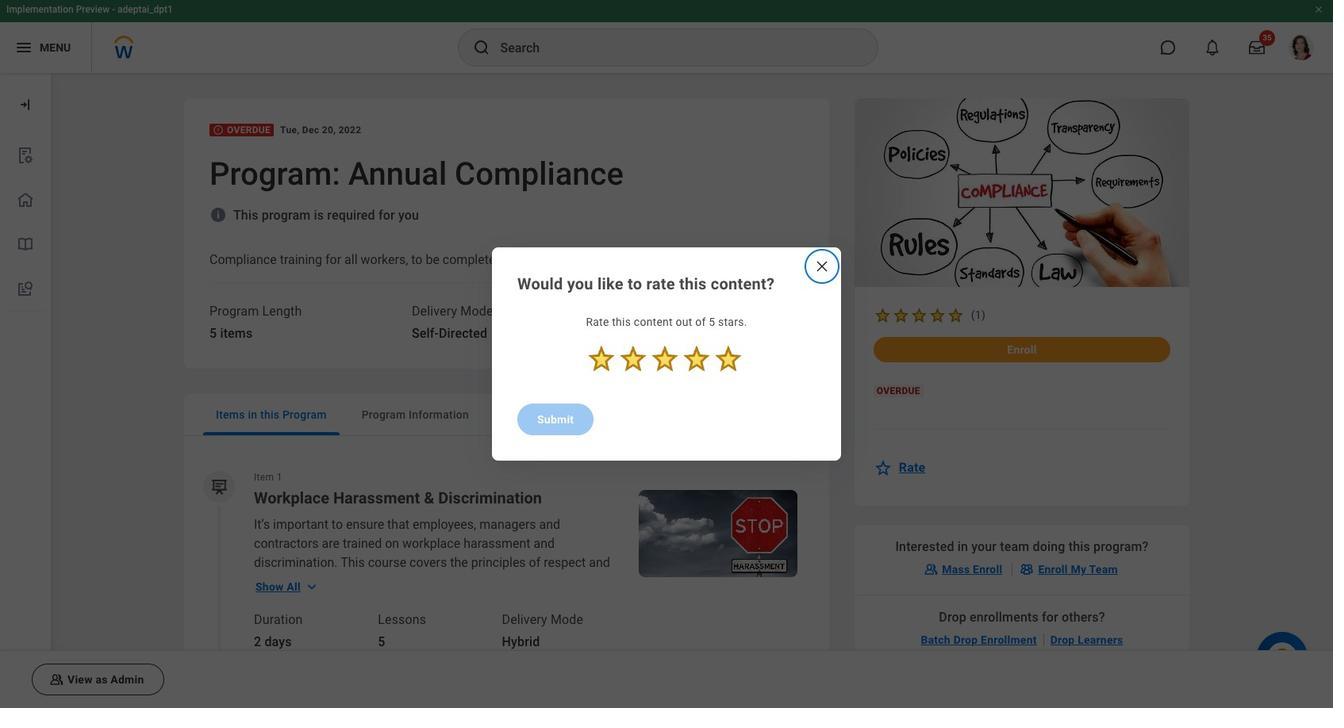 Task type: vqa. For each thing, say whether or not it's contained in the screenshot.
Rate
yes



Task type: locate. For each thing, give the bounding box(es) containing it.
team
[[1001, 540, 1030, 555]]

enroll button
[[874, 337, 1171, 362]]

1 inside item 1 workplace harassment & discrimination
[[277, 472, 282, 483]]

0 vertical spatial this
[[233, 208, 258, 223]]

enroll for enroll my team
[[1039, 563, 1068, 576]]

exclamation circle image
[[213, 125, 224, 136]]

0 horizontal spatial delivery
[[412, 304, 457, 319]]

submit button
[[518, 404, 594, 436]]

view
[[67, 674, 93, 687]]

implementation preview -   adeptai_dpt1 banner
[[0, 0, 1334, 73]]

0 horizontal spatial enroll
[[973, 563, 1003, 576]]

close environment banner image
[[1315, 5, 1324, 14]]

delivery up hybrid
[[502, 613, 548, 628]]

1 horizontal spatial program
[[283, 409, 327, 422]]

0 horizontal spatial in
[[248, 409, 257, 422]]

drop
[[939, 610, 967, 625], [954, 634, 978, 647], [1051, 634, 1075, 647]]

1 for )
[[976, 309, 982, 322]]

2 horizontal spatial enroll
[[1039, 563, 1068, 576]]

overdue
[[227, 125, 271, 136], [877, 386, 921, 397]]

1 horizontal spatial you
[[567, 275, 594, 294]]

implementation
[[6, 4, 74, 15]]

program for program length 5 items
[[210, 304, 259, 319]]

1 vertical spatial mode
[[551, 613, 584, 628]]

1 horizontal spatial 5
[[378, 635, 385, 650]]

covers
[[410, 556, 447, 571]]

)
[[982, 309, 986, 322]]

duration 2 days
[[254, 613, 303, 650]]

overdue up rate button
[[877, 386, 921, 397]]

1 horizontal spatial 1
[[976, 309, 982, 322]]

0 horizontal spatial media classroom image
[[48, 672, 64, 688]]

2 star image from the left
[[910, 306, 929, 324]]

2 horizontal spatial 5
[[709, 316, 716, 329]]

differentiate
[[347, 575, 415, 590]]

1
[[976, 309, 982, 322], [277, 472, 282, 483]]

mode inside the delivery mode hybrid
[[551, 613, 584, 628]]

learners
[[1078, 634, 1124, 647]]

would you like to rate this content? dialog
[[492, 248, 842, 461]]

on
[[385, 537, 399, 552]]

of down principles
[[503, 575, 515, 590]]

1 vertical spatial in
[[958, 540, 969, 555]]

1 vertical spatial of
[[529, 556, 541, 571]]

1 vertical spatial you
[[567, 275, 594, 294]]

1 horizontal spatial compliance
[[455, 156, 624, 193]]

fairness,
[[254, 575, 302, 590]]

this program is required for you
[[233, 208, 419, 223]]

mode for delivery mode self-directed
[[461, 304, 493, 319]]

program information button
[[349, 395, 482, 436]]

drop learners
[[1051, 634, 1124, 647]]

trained
[[343, 537, 382, 552]]

0 vertical spatial overdue
[[227, 125, 271, 136]]

mode up directed at the top
[[461, 304, 493, 319]]

team
[[1090, 563, 1118, 576]]

2 horizontal spatial of
[[696, 316, 706, 329]]

0 vertical spatial of
[[696, 316, 706, 329]]

to right like
[[628, 275, 643, 294]]

0 vertical spatial mode
[[461, 304, 493, 319]]

interested
[[896, 540, 955, 555]]

program:
[[210, 156, 341, 193]]

of right out
[[696, 316, 706, 329]]

drop up batch
[[939, 610, 967, 625]]

1 vertical spatial delivery
[[502, 613, 548, 628]]

in left your
[[958, 540, 969, 555]]

media classroom image
[[923, 562, 939, 578], [48, 672, 64, 688]]

5 down lessons
[[378, 635, 385, 650]]

harassment down respect
[[518, 575, 585, 590]]

rate for rate
[[899, 460, 926, 475]]

delivery inside the delivery mode hybrid
[[502, 613, 548, 628]]

course image
[[209, 478, 229, 497]]

would you like to rate this content?
[[518, 275, 775, 294]]

0 horizontal spatial 1
[[277, 472, 282, 483]]

5 left items
[[210, 326, 217, 341]]

drop down others?
[[1051, 634, 1075, 647]]

program inside program length 5 items
[[210, 304, 259, 319]]

this down trained
[[341, 556, 365, 571]]

this up my
[[1069, 540, 1091, 555]]

for left others?
[[1042, 610, 1059, 625]]

view as admin
[[67, 674, 144, 687]]

delivery up self-
[[412, 304, 457, 319]]

program left information
[[362, 409, 406, 422]]

0 horizontal spatial of
[[503, 575, 515, 590]]

1 horizontal spatial this
[[341, 556, 365, 571]]

rate inside button
[[899, 460, 926, 475]]

mode inside delivery mode self-directed
[[461, 304, 493, 319]]

overdue right exclamation circle image
[[227, 125, 271, 136]]

0 vertical spatial harassment
[[464, 537, 531, 552]]

in inside button
[[248, 409, 257, 422]]

types
[[469, 575, 500, 590]]

for
[[379, 208, 395, 223], [326, 252, 341, 268], [1042, 610, 1059, 625]]

list
[[0, 133, 51, 312]]

0 vertical spatial delivery
[[412, 304, 457, 319]]

20,
[[322, 125, 336, 136]]

rate
[[586, 316, 609, 329], [899, 460, 926, 475]]

0 horizontal spatial mode
[[461, 304, 493, 319]]

completed
[[443, 252, 503, 268]]

star image
[[874, 306, 892, 324], [910, 306, 929, 324], [929, 306, 947, 324]]

0 vertical spatial in
[[248, 409, 257, 422]]

0 vertical spatial you
[[399, 208, 419, 223]]

rate for rate this content out of 5 stars.
[[586, 316, 609, 329]]

you left like
[[567, 275, 594, 294]]

mode down respect
[[551, 613, 584, 628]]

5 inside program length 5 items
[[210, 326, 217, 341]]

dec
[[302, 125, 319, 136]]

1 horizontal spatial of
[[529, 556, 541, 571]]

program inside 'button'
[[362, 409, 406, 422]]

this inside it's important to ensure that employees, managers and contractors are trained on workplace harassment and discrimination. this course covers the principles of respect and fairness, how to differentiate different types of harassment and intent versus perception.
[[341, 556, 365, 571]]

you down program: annual compliance
[[399, 208, 419, 223]]

1 vertical spatial for
[[326, 252, 341, 268]]

1 horizontal spatial media classroom image
[[923, 562, 939, 578]]

tue, dec 20, 2022
[[280, 125, 362, 136]]

1 horizontal spatial in
[[958, 540, 969, 555]]

enroll my team
[[1039, 563, 1118, 576]]

important
[[273, 518, 329, 533]]

1 horizontal spatial enroll
[[1008, 343, 1037, 356]]

content?
[[711, 275, 775, 294]]

this right "info" image
[[233, 208, 258, 223]]

0 horizontal spatial overdue
[[227, 125, 271, 136]]

0 horizontal spatial 5
[[210, 326, 217, 341]]

this left content
[[612, 316, 631, 329]]

2 horizontal spatial program
[[362, 409, 406, 422]]

of left respect
[[529, 556, 541, 571]]

for left all
[[326, 252, 341, 268]]

employees,
[[413, 518, 477, 533]]

items
[[216, 409, 245, 422]]

all
[[345, 252, 358, 268]]

2 horizontal spatial for
[[1042, 610, 1059, 625]]

to
[[411, 252, 423, 268], [628, 275, 643, 294], [332, 518, 343, 533], [332, 575, 343, 590]]

program up items
[[210, 304, 259, 319]]

1 vertical spatial overdue
[[877, 386, 921, 397]]

1 up enroll button
[[976, 309, 982, 322]]

0 horizontal spatial this
[[233, 208, 258, 223]]

batch drop enrollment
[[921, 634, 1037, 647]]

0 vertical spatial media classroom image
[[923, 562, 939, 578]]

tab list containing items in this program
[[184, 395, 829, 437]]

program length 5 items
[[210, 304, 302, 341]]

program right items on the bottom left
[[283, 409, 327, 422]]

5
[[709, 316, 716, 329], [210, 326, 217, 341], [378, 635, 385, 650]]

1 vertical spatial compliance
[[210, 252, 277, 268]]

0 horizontal spatial program
[[210, 304, 259, 319]]

drop enrollments for others?
[[939, 610, 1106, 625]]

1 horizontal spatial mode
[[551, 613, 584, 628]]

workplace
[[403, 537, 461, 552]]

1 vertical spatial 1
[[277, 472, 282, 483]]

media classroom image down interested
[[923, 562, 939, 578]]

1 vertical spatial media classroom image
[[48, 672, 64, 688]]

items in this program
[[216, 409, 327, 422]]

notifications large image
[[1205, 40, 1221, 56]]

this right items on the bottom left
[[260, 409, 280, 422]]

delivery inside delivery mode self-directed
[[412, 304, 457, 319]]

1 star image from the left
[[874, 306, 892, 324]]

5 left the stars.
[[709, 316, 716, 329]]

media classroom image left view in the bottom of the page
[[48, 672, 64, 688]]

drop right batch
[[954, 634, 978, 647]]

rate inside dialog
[[586, 316, 609, 329]]

of
[[696, 316, 706, 329], [529, 556, 541, 571], [503, 575, 515, 590]]

2022
[[339, 125, 362, 136]]

implementation preview -   adeptai_dpt1
[[6, 4, 173, 15]]

perception.
[[330, 594, 393, 609]]

0 horizontal spatial you
[[399, 208, 419, 223]]

enroll inside button
[[1008, 343, 1037, 356]]

in right items on the bottom left
[[248, 409, 257, 422]]

search image
[[472, 38, 491, 57]]

1 right item
[[277, 472, 282, 483]]

course
[[368, 556, 407, 571]]

as
[[96, 674, 108, 687]]

you inside dialog
[[567, 275, 594, 294]]

0 horizontal spatial for
[[326, 252, 341, 268]]

and
[[539, 518, 561, 533], [534, 537, 555, 552], [589, 556, 610, 571], [588, 575, 609, 590]]

2 vertical spatial for
[[1042, 610, 1059, 625]]

0 horizontal spatial rate
[[586, 316, 609, 329]]

1 horizontal spatial for
[[379, 208, 395, 223]]

my
[[1071, 563, 1087, 576]]

1 horizontal spatial rate
[[899, 460, 926, 475]]

0 vertical spatial 1
[[976, 309, 982, 322]]

tue,
[[280, 125, 300, 136]]

0 vertical spatial rate
[[586, 316, 609, 329]]

0 horizontal spatial compliance
[[210, 252, 277, 268]]

media classroom image inside view as admin button
[[48, 672, 64, 688]]

for for drop
[[1042, 610, 1059, 625]]

program
[[210, 304, 259, 319], [283, 409, 327, 422], [362, 409, 406, 422]]

required
[[327, 208, 375, 223]]

star image
[[892, 306, 910, 324], [947, 306, 965, 324], [874, 459, 893, 478]]

harassment
[[464, 537, 531, 552], [518, 575, 585, 590]]

item
[[254, 472, 274, 483]]

harassment
[[333, 489, 420, 508]]

1 vertical spatial this
[[341, 556, 365, 571]]

batch drop enrollment link
[[915, 628, 1044, 653]]

info image
[[210, 206, 227, 224]]

media classroom image inside mass enroll link
[[923, 562, 939, 578]]

1 horizontal spatial delivery
[[502, 613, 548, 628]]

harassment up principles
[[464, 537, 531, 552]]

in for interested
[[958, 540, 969, 555]]

tab list
[[184, 395, 829, 437]]

mass enroll
[[943, 563, 1003, 576]]

ensure
[[346, 518, 384, 533]]

workers,
[[361, 252, 408, 268]]

rate button
[[874, 449, 935, 487]]

admin
[[111, 674, 144, 687]]

for right required
[[379, 208, 395, 223]]

2 vertical spatial of
[[503, 575, 515, 590]]

1 vertical spatial rate
[[899, 460, 926, 475]]

drop learners link
[[1045, 628, 1130, 653]]

length
[[262, 304, 302, 319]]

1 vertical spatial harassment
[[518, 575, 585, 590]]

mass enroll link
[[917, 557, 1013, 582]]



Task type: describe. For each thing, give the bounding box(es) containing it.
self-
[[412, 326, 439, 341]]

are
[[322, 537, 340, 552]]

annually.
[[506, 252, 556, 268]]

be
[[426, 252, 440, 268]]

view as admin button
[[32, 664, 164, 696]]

drop for drop enrollments for others?
[[939, 610, 967, 625]]

respect
[[544, 556, 586, 571]]

item 1 workplace harassment & discrimination
[[254, 472, 542, 508]]

inbox large image
[[1250, 40, 1265, 56]]

discrimination.
[[254, 556, 338, 571]]

1 horizontal spatial overdue
[[877, 386, 921, 397]]

principles
[[471, 556, 526, 571]]

program information
[[362, 409, 469, 422]]

contact card matrix manager image
[[1020, 562, 1036, 578]]

intent
[[254, 594, 286, 609]]

days
[[265, 635, 292, 650]]

that
[[387, 518, 410, 533]]

enroll my team link
[[1013, 557, 1128, 582]]

profile logan mcneil element
[[1280, 30, 1324, 65]]

media classroom image for mass enroll
[[923, 562, 939, 578]]

-
[[112, 4, 115, 15]]

contractors
[[254, 537, 319, 552]]

items in this program button
[[203, 395, 339, 436]]

delivery for hybrid
[[502, 613, 548, 628]]

to right how
[[332, 575, 343, 590]]

annual
[[348, 156, 447, 193]]

it's
[[254, 518, 270, 533]]

items
[[220, 326, 253, 341]]

delivery mode self-directed
[[412, 304, 493, 341]]

workplace
[[254, 489, 329, 508]]

adeptai_dpt1
[[118, 4, 173, 15]]

duration
[[254, 613, 303, 628]]

to inside dialog
[[628, 275, 643, 294]]

enroll for enroll
[[1008, 343, 1037, 356]]

program for program information
[[362, 409, 406, 422]]

is
[[314, 208, 324, 223]]

the
[[450, 556, 468, 571]]

batch
[[921, 634, 951, 647]]

your
[[972, 540, 997, 555]]

program inside button
[[283, 409, 327, 422]]

to left be
[[411, 252, 423, 268]]

like
[[598, 275, 624, 294]]

doing
[[1033, 540, 1066, 555]]

5 inside would you like to rate this content? dialog
[[709, 316, 716, 329]]

enrollments
[[970, 610, 1039, 625]]

rate
[[647, 275, 675, 294]]

lessons 5
[[378, 613, 426, 650]]

interested in your team doing this program?
[[896, 540, 1149, 555]]

enrollment
[[981, 634, 1037, 647]]

book open image
[[16, 235, 35, 254]]

stars.
[[719, 316, 748, 329]]

this inside button
[[260, 409, 280, 422]]

out
[[676, 316, 693, 329]]

would
[[518, 275, 563, 294]]

different
[[418, 575, 466, 590]]

program?
[[1094, 540, 1149, 555]]

hybrid
[[502, 635, 540, 650]]

mode for delivery mode hybrid
[[551, 613, 584, 628]]

program: annual compliance
[[210, 156, 624, 193]]

program
[[262, 208, 311, 223]]

in for items
[[248, 409, 257, 422]]

for for compliance
[[326, 252, 341, 268]]

1 for workplace
[[277, 472, 282, 483]]

versus
[[289, 594, 327, 609]]

to up are
[[332, 518, 343, 533]]

of inside would you like to rate this content? dialog
[[696, 316, 706, 329]]

rate this content out of 5 stars.
[[586, 316, 748, 329]]

drop inside "link"
[[954, 634, 978, 647]]

0 vertical spatial compliance
[[455, 156, 624, 193]]

5 inside lessons 5
[[378, 635, 385, 650]]

lessons
[[378, 613, 426, 628]]

0 vertical spatial for
[[379, 208, 395, 223]]

(
[[972, 309, 976, 322]]

this right rate
[[680, 275, 707, 294]]

media classroom image for view as admin
[[48, 672, 64, 688]]

discrimination
[[438, 489, 542, 508]]

mass
[[943, 563, 970, 576]]

x image
[[815, 259, 830, 275]]

it's important to ensure that employees, managers and contractors are trained on workplace harassment and discrimination. this course covers the principles of respect and fairness, how to differentiate different types of harassment and intent versus perception.
[[254, 518, 610, 609]]

star image inside rate button
[[874, 459, 893, 478]]

delivery for self-
[[412, 304, 457, 319]]

3 star image from the left
[[929, 306, 947, 324]]

&
[[424, 489, 435, 508]]

items in this program list
[[184, 440, 829, 709]]

submit
[[537, 414, 574, 426]]

information
[[409, 409, 469, 422]]

directed
[[439, 326, 488, 341]]

report parameter image
[[16, 146, 35, 165]]

preview
[[76, 4, 110, 15]]

delivery mode hybrid
[[502, 613, 584, 650]]

compliance training for all workers, to be completed annually.
[[210, 252, 556, 268]]

drop for drop learners
[[1051, 634, 1075, 647]]

training
[[280, 252, 322, 268]]

home image
[[16, 191, 35, 210]]

2
[[254, 635, 261, 650]]

managers
[[480, 518, 536, 533]]

( 1 )
[[972, 309, 986, 322]]



